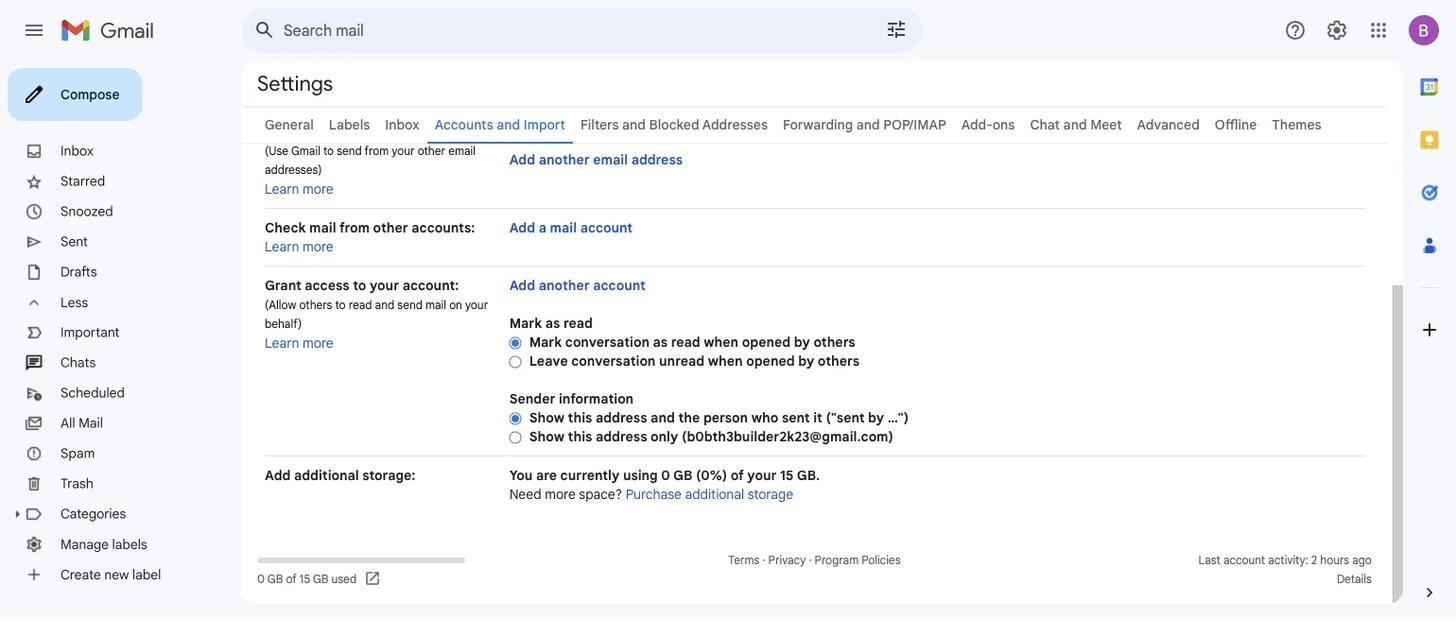 Task type: describe. For each thing, give the bounding box(es) containing it.
3 learn more link from the top
[[265, 335, 334, 351]]

1 vertical spatial when
[[708, 353, 743, 369]]

categories link
[[61, 506, 126, 523]]

send inside (use gmail to send from your other email addresses) learn more
[[337, 144, 362, 158]]

2 vertical spatial to
[[335, 298, 346, 312]]

2
[[1312, 554, 1318, 568]]

leave conversation unread when opened by others
[[529, 353, 860, 369]]

program policies link
[[815, 554, 901, 568]]

add for add another email address
[[510, 151, 536, 168]]

who
[[752, 410, 779, 426]]

another for email
[[539, 151, 590, 168]]

on
[[450, 298, 463, 312]]

general link
[[265, 116, 314, 133]]

ons
[[993, 116, 1015, 133]]

sent
[[782, 410, 810, 426]]

inbox for bottommost inbox link
[[61, 143, 94, 159]]

learn more link for check
[[265, 238, 334, 255]]

need
[[510, 486, 542, 503]]

scheduled
[[61, 385, 125, 402]]

sender
[[510, 391, 556, 407]]

2 vertical spatial by
[[869, 410, 885, 426]]

add another email address link
[[510, 151, 683, 168]]

it
[[814, 410, 823, 426]]

chats link
[[61, 355, 96, 371]]

your left 'account:'
[[370, 277, 399, 294]]

read inside grant access to your account: (allow others to read and send mail on your behalf) learn more
[[349, 298, 372, 312]]

(use gmail to send from your other email addresses) learn more
[[265, 144, 476, 197]]

this for show this address only (b0bth3builder2k23@gmail.com)
[[568, 429, 593, 445]]

address for and
[[596, 410, 648, 426]]

conversation for leave
[[572, 353, 656, 369]]

general
[[265, 116, 314, 133]]

purchase
[[626, 486, 682, 503]]

Mark conversation as read when opened by others radio
[[510, 336, 522, 350]]

program
[[815, 554, 859, 568]]

manage labels
[[61, 537, 147, 553]]

additional inside you are currently using 0 gb (0%) of your 15 gb. need more space? purchase additional storage
[[685, 486, 745, 503]]

…")
[[888, 410, 909, 426]]

person
[[704, 410, 748, 426]]

filters and blocked addresses link
[[581, 116, 768, 133]]

access
[[305, 277, 350, 294]]

details link
[[1338, 573, 1373, 587]]

mark for mark conversation as read when opened by others
[[529, 334, 562, 351]]

purchase additional storage link
[[626, 486, 794, 503]]

learn inside grant access to your account: (allow others to read and send mail on your behalf) learn more
[[265, 335, 299, 351]]

compose button
[[8, 68, 142, 121]]

0 vertical spatial additional
[[294, 467, 359, 484]]

add-ons
[[962, 116, 1015, 133]]

show for show this address and the person who sent it ("sent by …")
[[529, 410, 565, 426]]

(b0bth3builder2k23@gmail.com)
[[682, 429, 894, 445]]

label
[[132, 567, 161, 583]]

1 vertical spatial by
[[799, 353, 815, 369]]

storage
[[748, 486, 794, 503]]

create new label link
[[61, 567, 161, 583]]

1 horizontal spatial as
[[653, 334, 668, 351]]

your right on
[[465, 298, 488, 312]]

drafts link
[[61, 264, 97, 281]]

add for add a mail account
[[510, 219, 536, 236]]

more inside check mail from other accounts: learn more
[[303, 238, 334, 255]]

import
[[524, 116, 566, 133]]

spam link
[[61, 446, 95, 462]]

only
[[651, 429, 679, 445]]

email inside (use gmail to send from your other email addresses) learn more
[[449, 144, 476, 158]]

behalf)
[[265, 317, 302, 332]]

1 vertical spatial account
[[593, 277, 646, 294]]

a
[[539, 219, 547, 236]]

1 vertical spatial 0
[[257, 573, 265, 587]]

all mail link
[[61, 415, 103, 432]]

labels link
[[329, 116, 370, 133]]

last account activity: 2 hours ago details
[[1199, 554, 1373, 587]]

ago
[[1353, 554, 1373, 568]]

grant
[[265, 277, 302, 294]]

chat
[[1031, 116, 1061, 133]]

chat and meet link
[[1031, 116, 1123, 133]]

mark for mark as read
[[510, 315, 542, 332]]

mark conversation as read when opened by others
[[529, 334, 856, 351]]

blocked
[[650, 116, 700, 133]]

(use
[[265, 144, 289, 158]]

of inside you are currently using 0 gb (0%) of your 15 gb. need more space? purchase additional storage
[[731, 467, 744, 484]]

more inside (use gmail to send from your other email addresses) learn more
[[303, 181, 334, 197]]

forwarding and pop/imap link
[[783, 116, 947, 133]]

and for forwarding
[[857, 116, 881, 133]]

Leave conversation unread when opened by others radio
[[510, 355, 522, 369]]

snoozed
[[61, 203, 113, 220]]

(allow
[[265, 298, 296, 312]]

themes link
[[1273, 116, 1322, 133]]

add another email address
[[510, 151, 683, 168]]

search mail image
[[248, 13, 282, 47]]

add-ons link
[[962, 116, 1015, 133]]

your inside (use gmail to send from your other email addresses) learn more
[[392, 144, 415, 158]]

chat and meet
[[1031, 116, 1123, 133]]

create
[[61, 567, 101, 583]]

used
[[332, 573, 357, 587]]

advanced link
[[1138, 116, 1200, 133]]

to for gmail
[[324, 144, 334, 158]]

terms · privacy · program policies
[[729, 554, 901, 568]]

inbox for the topmost inbox link
[[385, 116, 420, 133]]

add another account link
[[510, 277, 646, 294]]

1 horizontal spatial gb
[[313, 573, 329, 587]]

terms link
[[729, 554, 760, 568]]

forwarding
[[783, 116, 854, 133]]

sent
[[61, 234, 88, 250]]

accounts and import
[[435, 116, 566, 133]]

important link
[[61, 324, 120, 341]]

1 vertical spatial read
[[564, 315, 593, 332]]

0 horizontal spatial gb
[[268, 573, 283, 587]]

1 vertical spatial others
[[814, 334, 856, 351]]

accounts
[[435, 116, 494, 133]]

show for show this address only (b0bth3builder2k23@gmail.com)
[[529, 429, 565, 445]]

and up only
[[651, 410, 675, 426]]

check mail from other accounts: learn more
[[265, 219, 475, 255]]

follow link to manage storage image
[[364, 570, 383, 589]]

are
[[536, 467, 557, 484]]

terms
[[729, 554, 760, 568]]

others for by
[[818, 353, 860, 369]]

manage
[[61, 537, 109, 553]]

the
[[679, 410, 700, 426]]

account:
[[403, 277, 459, 294]]

mark as read
[[510, 315, 593, 332]]

addresses
[[703, 116, 768, 133]]

storage:
[[363, 467, 416, 484]]



Task type: locate. For each thing, give the bounding box(es) containing it.
Search mail text field
[[284, 21, 833, 40]]

from inside check mail from other accounts: learn more
[[340, 219, 370, 236]]

1 horizontal spatial mail
[[426, 298, 447, 312]]

show right show this address only (b0bth3builder2k23@gmail.com) radio on the left
[[529, 429, 565, 445]]

address for only
[[596, 429, 648, 445]]

of right (0%)
[[731, 467, 744, 484]]

additional down (0%)
[[685, 486, 745, 503]]

inbox right labels link
[[385, 116, 420, 133]]

add a mail account
[[510, 219, 633, 236]]

by
[[795, 334, 811, 351], [799, 353, 815, 369], [869, 410, 885, 426]]

15
[[781, 467, 794, 484], [300, 573, 310, 587]]

meet
[[1091, 116, 1123, 133]]

forwarding and pop/imap
[[783, 116, 947, 133]]

Show this address only (b0bth3builder2k23@gmail.com) radio
[[510, 431, 522, 445]]

advanced
[[1138, 116, 1200, 133]]

main menu image
[[23, 19, 45, 42]]

tab list
[[1404, 61, 1457, 552]]

as
[[546, 315, 560, 332], [653, 334, 668, 351]]

1 vertical spatial additional
[[685, 486, 745, 503]]

inbox link right labels link
[[385, 116, 420, 133]]

0 inside you are currently using 0 gb (0%) of your 15 gb. need more space? purchase additional storage
[[662, 467, 670, 484]]

inbox link up starred link
[[61, 143, 94, 159]]

compose
[[61, 86, 120, 103]]

1 vertical spatial learn more link
[[265, 238, 334, 255]]

offline link
[[1216, 116, 1258, 133]]

filters and blocked addresses
[[581, 116, 768, 133]]

chats
[[61, 355, 96, 371]]

0 horizontal spatial of
[[286, 573, 297, 587]]

1 horizontal spatial other
[[418, 144, 446, 158]]

0 vertical spatial by
[[795, 334, 811, 351]]

0 horizontal spatial inbox
[[61, 143, 94, 159]]

0 vertical spatial 0
[[662, 467, 670, 484]]

0 left used
[[257, 573, 265, 587]]

0 vertical spatial inbox
[[385, 116, 420, 133]]

and down check mail from other accounts: learn more
[[375, 298, 395, 312]]

pop/imap
[[884, 116, 947, 133]]

more down addresses)
[[303, 181, 334, 197]]

manage labels link
[[61, 537, 147, 553]]

None search field
[[242, 8, 923, 53]]

currently
[[561, 467, 620, 484]]

1 · from the left
[[763, 554, 766, 568]]

send down 'account:'
[[398, 298, 423, 312]]

mail right a at the top left of page
[[550, 219, 577, 236]]

0 vertical spatial account
[[581, 219, 633, 236]]

details
[[1338, 573, 1373, 587]]

as up the unread
[[653, 334, 668, 351]]

1 show from the top
[[529, 410, 565, 426]]

trash
[[61, 476, 93, 492]]

inbox
[[385, 116, 420, 133], [61, 143, 94, 159]]

1 horizontal spatial email
[[593, 151, 628, 168]]

2 horizontal spatial to
[[353, 277, 367, 294]]

1 horizontal spatial read
[[564, 315, 593, 332]]

activity:
[[1269, 554, 1309, 568]]

mark up leave
[[529, 334, 562, 351]]

account inside last account activity: 2 hours ago details
[[1224, 554, 1266, 568]]

learn inside check mail from other accounts: learn more
[[265, 238, 299, 255]]

account right last
[[1224, 554, 1266, 568]]

1 horizontal spatial ·
[[809, 554, 812, 568]]

filters
[[581, 116, 619, 133]]

to right gmail
[[324, 144, 334, 158]]

and for accounts
[[497, 116, 521, 133]]

to for access
[[353, 277, 367, 294]]

0 vertical spatial another
[[539, 151, 590, 168]]

1 learn from the top
[[265, 181, 299, 197]]

scheduled link
[[61, 385, 125, 402]]

advanced search options image
[[878, 10, 916, 48]]

send down labels
[[337, 144, 362, 158]]

0 horizontal spatial 0
[[257, 573, 265, 587]]

1 vertical spatial this
[[568, 429, 593, 445]]

from inside (use gmail to send from your other email addresses) learn more
[[365, 144, 389, 158]]

your up storage
[[748, 467, 777, 484]]

from down labels
[[365, 144, 389, 158]]

create new label
[[61, 567, 161, 583]]

more inside grant access to your account: (allow others to read and send mail on your behalf) learn more
[[303, 335, 334, 351]]

0 up purchase
[[662, 467, 670, 484]]

show this address and the person who sent it ("sent by …")
[[529, 410, 909, 426]]

0 vertical spatial learn
[[265, 181, 299, 197]]

add additional storage:
[[265, 467, 416, 484]]

grant access to your account: (allow others to read and send mail on your behalf) learn more
[[265, 277, 488, 351]]

1 vertical spatial opened
[[747, 353, 795, 369]]

0 vertical spatial as
[[546, 315, 560, 332]]

1 vertical spatial inbox link
[[61, 143, 94, 159]]

learn more link down check
[[265, 238, 334, 255]]

snoozed link
[[61, 203, 113, 220]]

learn inside (use gmail to send from your other email addresses) learn more
[[265, 181, 299, 197]]

gb inside you are currently using 0 gb (0%) of your 15 gb. need more space? purchase additional storage
[[674, 467, 693, 484]]

15 left gb.
[[781, 467, 794, 484]]

0 horizontal spatial read
[[349, 298, 372, 312]]

sent link
[[61, 234, 88, 250]]

navigation
[[0, 61, 242, 620]]

0 horizontal spatial additional
[[294, 467, 359, 484]]

0 horizontal spatial 15
[[300, 573, 310, 587]]

leave
[[529, 353, 568, 369]]

0 vertical spatial conversation
[[566, 334, 650, 351]]

2 vertical spatial address
[[596, 429, 648, 445]]

1 horizontal spatial inbox
[[385, 116, 420, 133]]

1 this from the top
[[568, 410, 593, 426]]

to inside (use gmail to send from your other email addresses) learn more
[[324, 144, 334, 158]]

· right terms link
[[763, 554, 766, 568]]

1 horizontal spatial 0
[[662, 467, 670, 484]]

1 vertical spatial another
[[539, 277, 590, 294]]

0 vertical spatial inbox link
[[385, 116, 420, 133]]

as up leave
[[546, 315, 560, 332]]

another down "import"
[[539, 151, 590, 168]]

using
[[623, 467, 658, 484]]

0 vertical spatial opened
[[742, 334, 791, 351]]

address
[[632, 151, 683, 168], [596, 410, 648, 426], [596, 429, 648, 445]]

learn more link down addresses)
[[265, 181, 334, 197]]

privacy
[[769, 554, 806, 568]]

2 vertical spatial others
[[818, 353, 860, 369]]

2 another from the top
[[539, 277, 590, 294]]

opened up 'who'
[[747, 353, 795, 369]]

learn more link down behalf)
[[265, 335, 334, 351]]

1 vertical spatial 15
[[300, 573, 310, 587]]

others for (allow
[[299, 298, 333, 312]]

1 vertical spatial of
[[286, 573, 297, 587]]

read down add another account
[[564, 315, 593, 332]]

others
[[299, 298, 333, 312], [814, 334, 856, 351], [818, 353, 860, 369]]

0 vertical spatial show
[[529, 410, 565, 426]]

other inside check mail from other accounts: learn more
[[373, 219, 408, 236]]

1 vertical spatial mark
[[529, 334, 562, 351]]

and left pop/imap
[[857, 116, 881, 133]]

accounts and import link
[[435, 116, 566, 133]]

read
[[349, 298, 372, 312], [564, 315, 593, 332], [671, 334, 701, 351]]

of left used
[[286, 573, 297, 587]]

2 horizontal spatial read
[[671, 334, 701, 351]]

2 learn more link from the top
[[265, 238, 334, 255]]

labels
[[112, 537, 147, 553]]

0 horizontal spatial mail
[[309, 219, 336, 236]]

1 vertical spatial address
[[596, 410, 648, 426]]

0 vertical spatial others
[[299, 298, 333, 312]]

2 · from the left
[[809, 554, 812, 568]]

your inside you are currently using 0 gb (0%) of your 15 gb. need more space? purchase additional storage
[[748, 467, 777, 484]]

learn more link for (use
[[265, 181, 334, 197]]

account down add a mail account link
[[593, 277, 646, 294]]

1 another from the top
[[539, 151, 590, 168]]

more inside you are currently using 0 gb (0%) of your 15 gb. need more space? purchase additional storage
[[545, 486, 576, 503]]

1 horizontal spatial inbox link
[[385, 116, 420, 133]]

settings image
[[1326, 19, 1349, 42]]

information
[[559, 391, 634, 407]]

sender information
[[510, 391, 634, 407]]

another for account
[[539, 277, 590, 294]]

learn down addresses)
[[265, 181, 299, 197]]

mark up the mark conversation as read when opened by others option
[[510, 315, 542, 332]]

inbox up starred link
[[61, 143, 94, 159]]

read up the unread
[[671, 334, 701, 351]]

mail left on
[[426, 298, 447, 312]]

show this address only (b0bth3builder2k23@gmail.com)
[[529, 429, 894, 445]]

mail right check
[[309, 219, 336, 236]]

when down mark conversation as read when opened by others on the bottom of the page
[[708, 353, 743, 369]]

0 horizontal spatial as
[[546, 315, 560, 332]]

add a mail account link
[[510, 219, 633, 236]]

of inside footer
[[286, 573, 297, 587]]

send inside grant access to your account: (allow others to read and send mail on your behalf) learn more
[[398, 298, 423, 312]]

gb
[[674, 467, 693, 484], [268, 573, 283, 587], [313, 573, 329, 587]]

learn down behalf)
[[265, 335, 299, 351]]

and left "import"
[[497, 116, 521, 133]]

2 show from the top
[[529, 429, 565, 445]]

conversation
[[566, 334, 650, 351], [572, 353, 656, 369]]

1 vertical spatial other
[[373, 219, 408, 236]]

themes
[[1273, 116, 1322, 133]]

account right a at the top left of page
[[581, 219, 633, 236]]

hours
[[1321, 554, 1350, 568]]

to
[[324, 144, 334, 158], [353, 277, 367, 294], [335, 298, 346, 312]]

and for filters
[[623, 116, 646, 133]]

· right privacy link
[[809, 554, 812, 568]]

mail inside check mail from other accounts: learn more
[[309, 219, 336, 236]]

1 learn more link from the top
[[265, 181, 334, 197]]

other inside (use gmail to send from your other email addresses) learn more
[[418, 144, 446, 158]]

conversation for mark
[[566, 334, 650, 351]]

0 vertical spatial read
[[349, 298, 372, 312]]

address left only
[[596, 429, 648, 445]]

footer
[[242, 552, 1389, 589]]

1 horizontal spatial send
[[398, 298, 423, 312]]

categories
[[61, 506, 126, 523]]

another up 'mark as read'
[[539, 277, 590, 294]]

from down (use gmail to send from your other email addresses) learn more
[[340, 219, 370, 236]]

new
[[104, 567, 129, 583]]

others inside grant access to your account: (allow others to read and send mail on your behalf) learn more
[[299, 298, 333, 312]]

(0%)
[[696, 467, 728, 484]]

0 vertical spatial other
[[418, 144, 446, 158]]

0 horizontal spatial email
[[449, 144, 476, 158]]

1 horizontal spatial 15
[[781, 467, 794, 484]]

0 vertical spatial of
[[731, 467, 744, 484]]

1 horizontal spatial of
[[731, 467, 744, 484]]

2 vertical spatial learn
[[265, 335, 299, 351]]

1 horizontal spatial additional
[[685, 486, 745, 503]]

other
[[418, 144, 446, 158], [373, 219, 408, 236]]

accounts:
[[412, 219, 475, 236]]

2 vertical spatial account
[[1224, 554, 1266, 568]]

15 inside you are currently using 0 gb (0%) of your 15 gb. need more space? purchase additional storage
[[781, 467, 794, 484]]

2 vertical spatial learn more link
[[265, 335, 334, 351]]

gb.
[[797, 467, 820, 484]]

2 horizontal spatial gb
[[674, 467, 693, 484]]

add for add additional storage:
[[265, 467, 291, 484]]

email down filters
[[593, 151, 628, 168]]

additional
[[294, 467, 359, 484], [685, 486, 745, 503]]

2 vertical spatial read
[[671, 334, 701, 351]]

0 vertical spatial to
[[324, 144, 334, 158]]

you are currently using 0 gb (0%) of your 15 gb. need more space? purchase additional storage
[[510, 467, 820, 503]]

mail inside grant access to your account: (allow others to read and send mail on your behalf) learn more
[[426, 298, 447, 312]]

drafts
[[61, 264, 97, 281]]

learn down check
[[265, 238, 299, 255]]

0 horizontal spatial inbox link
[[61, 143, 94, 159]]

check
[[265, 219, 306, 236]]

add
[[510, 151, 536, 168], [510, 219, 536, 236], [510, 277, 536, 294], [265, 467, 291, 484]]

1 vertical spatial inbox
[[61, 143, 94, 159]]

this for show this address and the person who sent it ("sent by …")
[[568, 410, 593, 426]]

opened up leave conversation unread when opened by others on the bottom of page
[[742, 334, 791, 351]]

and
[[497, 116, 521, 133], [623, 116, 646, 133], [857, 116, 881, 133], [1064, 116, 1088, 133], [375, 298, 395, 312], [651, 410, 675, 426]]

and right filters
[[623, 116, 646, 133]]

address down filters and blocked addresses link
[[632, 151, 683, 168]]

0 vertical spatial send
[[337, 144, 362, 158]]

offline
[[1216, 116, 1258, 133]]

1 vertical spatial learn
[[265, 238, 299, 255]]

0 vertical spatial this
[[568, 410, 593, 426]]

1 vertical spatial to
[[353, 277, 367, 294]]

more down are
[[545, 486, 576, 503]]

0 horizontal spatial other
[[373, 219, 408, 236]]

0 horizontal spatial to
[[324, 144, 334, 158]]

15 left used
[[300, 573, 310, 587]]

trash link
[[61, 476, 93, 492]]

show down sender
[[529, 410, 565, 426]]

3 learn from the top
[[265, 335, 299, 351]]

gmail image
[[61, 11, 164, 49]]

other left accounts: at the top of the page
[[373, 219, 408, 236]]

email down the accounts
[[449, 144, 476, 158]]

addresses)
[[265, 163, 322, 177]]

show
[[529, 410, 565, 426], [529, 429, 565, 445]]

1 vertical spatial send
[[398, 298, 423, 312]]

0 vertical spatial from
[[365, 144, 389, 158]]

2 learn from the top
[[265, 238, 299, 255]]

spam
[[61, 446, 95, 462]]

footer containing terms
[[242, 552, 1389, 589]]

and right chat
[[1064, 116, 1088, 133]]

more
[[303, 181, 334, 197], [303, 238, 334, 255], [303, 335, 334, 351], [545, 486, 576, 503]]

more down check
[[303, 238, 334, 255]]

Show this address and the person who sent it ("sent by …") radio
[[510, 412, 522, 426]]

last
[[1199, 554, 1221, 568]]

1 vertical spatial as
[[653, 334, 668, 351]]

support image
[[1285, 19, 1307, 42]]

starred link
[[61, 173, 105, 190]]

your up accounts: at the top of the page
[[392, 144, 415, 158]]

0 vertical spatial address
[[632, 151, 683, 168]]

mail
[[79, 415, 103, 432]]

1 vertical spatial conversation
[[572, 353, 656, 369]]

navigation containing compose
[[0, 61, 242, 620]]

2 horizontal spatial mail
[[550, 219, 577, 236]]

more down access
[[303, 335, 334, 351]]

0 horizontal spatial send
[[337, 144, 362, 158]]

settings
[[257, 70, 333, 96]]

space?
[[579, 486, 623, 503]]

add for add another account
[[510, 277, 536, 294]]

when up leave conversation unread when opened by others on the bottom of page
[[704, 334, 739, 351]]

and inside grant access to your account: (allow others to read and send mail on your behalf) learn more
[[375, 298, 395, 312]]

0 vertical spatial mark
[[510, 315, 542, 332]]

to right access
[[353, 277, 367, 294]]

other down the accounts
[[418, 144, 446, 158]]

labels
[[329, 116, 370, 133]]

0 vertical spatial 15
[[781, 467, 794, 484]]

and for chat
[[1064, 116, 1088, 133]]

to down access
[[335, 298, 346, 312]]

gmail
[[291, 144, 321, 158]]

1 vertical spatial show
[[529, 429, 565, 445]]

address down information
[[596, 410, 648, 426]]

0 horizontal spatial ·
[[763, 554, 766, 568]]

2 this from the top
[[568, 429, 593, 445]]

1 horizontal spatial to
[[335, 298, 346, 312]]

all
[[61, 415, 75, 432]]

additional left storage:
[[294, 467, 359, 484]]

0 vertical spatial learn more link
[[265, 181, 334, 197]]

0 vertical spatial when
[[704, 334, 739, 351]]

add-
[[962, 116, 993, 133]]

read down access
[[349, 298, 372, 312]]

1 vertical spatial from
[[340, 219, 370, 236]]

this
[[568, 410, 593, 426], [568, 429, 593, 445]]



Task type: vqa. For each thing, say whether or not it's contained in the screenshot.
second another from the top
yes



